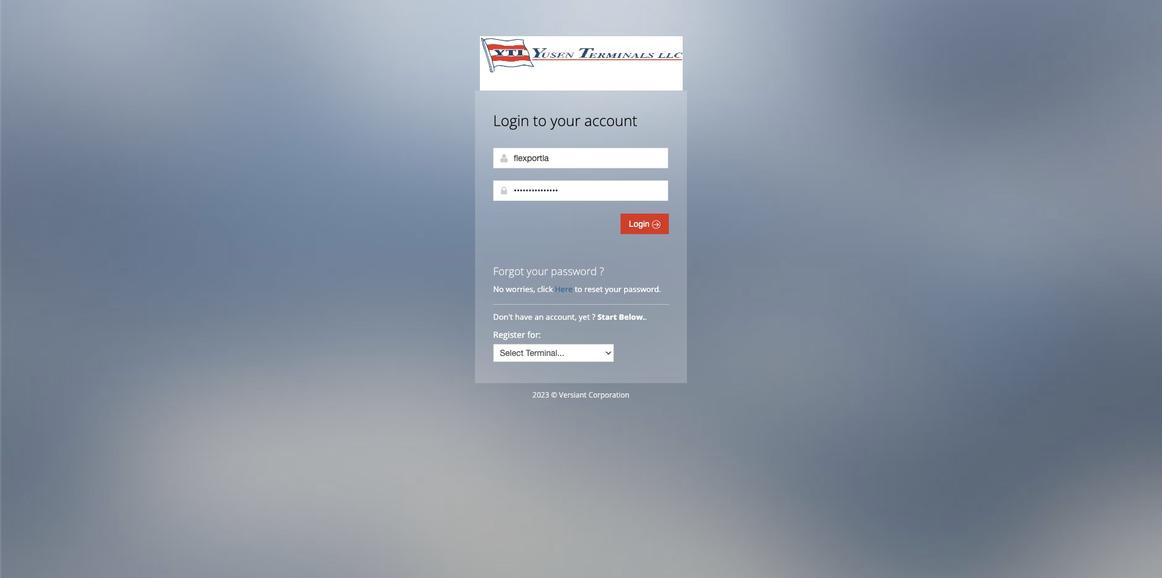Task type: locate. For each thing, give the bounding box(es) containing it.
login for login
[[629, 219, 652, 229]]

1 vertical spatial login
[[629, 219, 652, 229]]

0 vertical spatial your
[[551, 110, 581, 130]]

1 horizontal spatial ?
[[600, 264, 604, 278]]

? inside forgot your password ? no worries, click here to reset your password.
[[600, 264, 604, 278]]

? right yet
[[592, 312, 595, 322]]

corporation
[[589, 390, 630, 400]]

0 vertical spatial to
[[533, 110, 547, 130]]

0 horizontal spatial login
[[493, 110, 529, 130]]

login inside button
[[629, 219, 652, 229]]

your right reset
[[605, 284, 622, 295]]

0 horizontal spatial to
[[533, 110, 547, 130]]

Username text field
[[493, 148, 668, 168]]

start
[[597, 312, 617, 322]]

1 vertical spatial to
[[575, 284, 582, 295]]

to
[[533, 110, 547, 130], [575, 284, 582, 295]]

your up the "username" "text box"
[[551, 110, 581, 130]]

? up reset
[[600, 264, 604, 278]]

password.
[[624, 284, 661, 295]]

click
[[537, 284, 553, 295]]

your
[[551, 110, 581, 130], [527, 264, 548, 278], [605, 284, 622, 295]]

no
[[493, 284, 504, 295]]

0 horizontal spatial ?
[[592, 312, 595, 322]]

?
[[600, 264, 604, 278], [592, 312, 595, 322]]

to right here link
[[575, 284, 582, 295]]

1 horizontal spatial to
[[575, 284, 582, 295]]

0 horizontal spatial your
[[527, 264, 548, 278]]

login
[[493, 110, 529, 130], [629, 219, 652, 229]]

versiant
[[559, 390, 587, 400]]

0 vertical spatial ?
[[600, 264, 604, 278]]

2 vertical spatial your
[[605, 284, 622, 295]]

don't
[[493, 312, 513, 322]]

.
[[645, 312, 647, 322]]

password
[[551, 264, 597, 278]]

forgot your password ? no worries, click here to reset your password.
[[493, 264, 661, 295]]

to up the "username" "text box"
[[533, 110, 547, 130]]

1 horizontal spatial your
[[551, 110, 581, 130]]

1 vertical spatial ?
[[592, 312, 595, 322]]

below.
[[619, 312, 645, 322]]

1 horizontal spatial login
[[629, 219, 652, 229]]

your up click
[[527, 264, 548, 278]]

0 vertical spatial login
[[493, 110, 529, 130]]

register for:
[[493, 329, 541, 341]]



Task type: describe. For each thing, give the bounding box(es) containing it.
yet
[[579, 312, 590, 322]]

account,
[[546, 312, 577, 322]]

here
[[555, 284, 573, 295]]

register
[[493, 329, 525, 341]]

an
[[535, 312, 544, 322]]

1 vertical spatial your
[[527, 264, 548, 278]]

forgot
[[493, 264, 524, 278]]

reset
[[584, 284, 603, 295]]

2023
[[533, 390, 549, 400]]

2023 © versiant corporation
[[533, 390, 630, 400]]

Password password field
[[493, 181, 668, 201]]

worries,
[[506, 284, 535, 295]]

©
[[551, 390, 557, 400]]

here link
[[555, 284, 573, 295]]

user image
[[499, 153, 509, 163]]

login to your account
[[493, 110, 637, 130]]

don't have an account, yet ? start below. .
[[493, 312, 649, 322]]

for:
[[527, 329, 541, 341]]

to inside forgot your password ? no worries, click here to reset your password.
[[575, 284, 582, 295]]

have
[[515, 312, 533, 322]]

account
[[584, 110, 637, 130]]

login button
[[621, 214, 669, 234]]

lock image
[[499, 186, 509, 196]]

2 horizontal spatial your
[[605, 284, 622, 295]]

swapright image
[[652, 220, 660, 229]]

login for login to your account
[[493, 110, 529, 130]]



